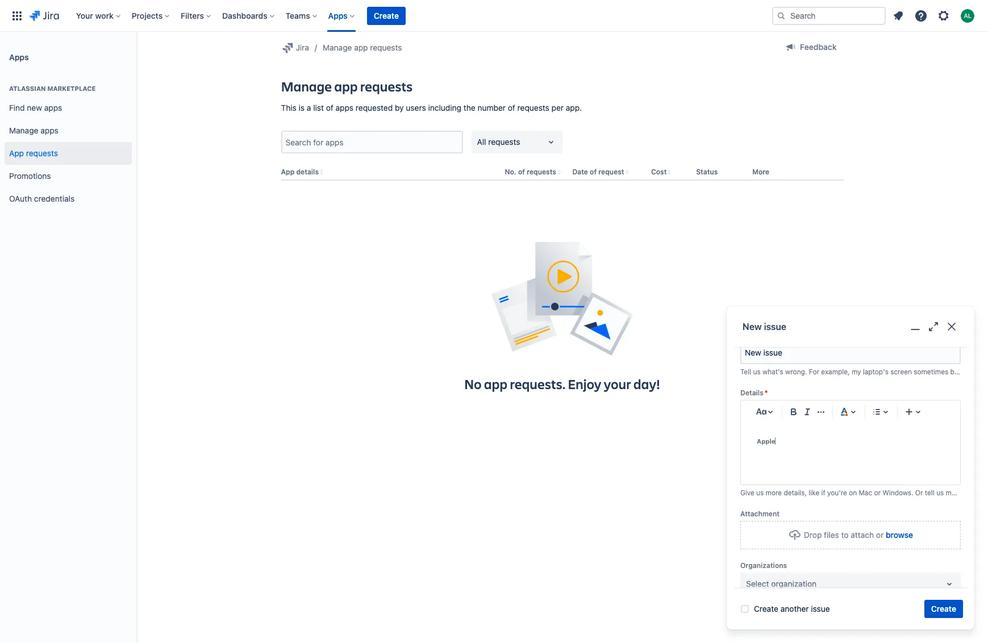 Task type: locate. For each thing, give the bounding box(es) containing it.
this
[[281, 103, 297, 113]]

2 horizontal spatial create
[[932, 604, 957, 614]]

open image
[[943, 577, 957, 591]]

1 horizontal spatial create
[[754, 604, 779, 614]]

app details
[[281, 168, 319, 176]]

context icon image
[[281, 41, 295, 55], [281, 41, 295, 55]]

0 horizontal spatial app
[[9, 148, 24, 158]]

organizations element
[[741, 573, 961, 595]]

more left the details,
[[766, 489, 782, 497]]

0 horizontal spatial create button
[[367, 7, 406, 25]]

credentials
[[34, 194, 75, 203]]

1 horizontal spatial issue
[[811, 604, 830, 614]]

0 vertical spatial manage
[[323, 43, 352, 52]]

jira
[[296, 43, 309, 52]]

per
[[552, 103, 564, 113]]

requests left per
[[518, 103, 550, 113]]

or
[[916, 489, 923, 497]]

create down open icon
[[932, 604, 957, 614]]

atlassian marketplace group
[[5, 73, 132, 214]]

for
[[809, 368, 820, 376]]

apps right the 'teams' popup button on the top left of page
[[328, 11, 348, 20]]

date of request
[[573, 168, 624, 176]]

of right number
[[508, 103, 515, 113]]

1 vertical spatial apps
[[9, 52, 29, 62]]

apps inside popup button
[[328, 11, 348, 20]]

select organization
[[746, 579, 817, 589]]

1 horizontal spatial app
[[281, 168, 295, 176]]

manage app requests down apps popup button
[[323, 43, 402, 52]]

apps
[[44, 103, 62, 112], [336, 103, 354, 113], [41, 125, 58, 135]]

number
[[478, 103, 506, 113]]

create down select on the right bottom
[[754, 604, 779, 614]]

app inside atlassian marketplace group
[[9, 148, 24, 158]]

requested
[[356, 103, 393, 113]]

issue right another
[[811, 604, 830, 614]]

requests down 'manage apps'
[[26, 148, 58, 158]]

teams button
[[282, 7, 322, 25]]

1 vertical spatial create button
[[925, 600, 963, 618]]

us right tell
[[937, 489, 944, 497]]

create button down open icon
[[925, 600, 963, 618]]

text styles image
[[755, 405, 768, 419]]

wrong.
[[786, 368, 807, 376]]

another
[[781, 604, 809, 614]]

attachment
[[741, 510, 780, 518]]

discard & close image
[[945, 320, 959, 334]]

all
[[477, 137, 486, 147]]

app for app requests
[[9, 148, 24, 158]]

projects
[[132, 11, 163, 20]]

manage down find
[[9, 125, 38, 135]]

all requests
[[477, 137, 520, 147]]

1 horizontal spatial apps
[[328, 11, 348, 20]]

example,
[[821, 368, 850, 376]]

requests.
[[510, 375, 566, 393]]

1 vertical spatial or
[[876, 530, 884, 540]]

help image
[[915, 9, 928, 22]]

lists image
[[870, 405, 884, 419]]

projects button
[[128, 7, 174, 25]]

create button up manage app requests link
[[367, 7, 406, 25]]

work
[[95, 11, 114, 20]]

of
[[326, 103, 334, 113], [508, 103, 515, 113], [518, 168, 525, 176], [590, 168, 597, 176]]

1 vertical spatial issue
[[811, 604, 830, 614]]

go full screen image
[[927, 320, 941, 334]]

manage down apps popup button
[[323, 43, 352, 52]]

more left about
[[946, 489, 962, 497]]

1 vertical spatial manage
[[281, 77, 332, 95]]

apps button
[[325, 7, 359, 25]]

0 vertical spatial app
[[9, 148, 24, 158]]

jira link
[[281, 41, 309, 55]]

1 horizontal spatial create button
[[925, 600, 963, 618]]

apps up atlassian
[[9, 52, 29, 62]]

0 horizontal spatial more
[[766, 489, 782, 497]]

atlassian
[[9, 85, 46, 92]]

italic ⌘i image
[[801, 405, 814, 419]]

banner
[[0, 0, 988, 32]]

app left details
[[281, 168, 295, 176]]

list
[[313, 103, 324, 113]]

jira image
[[30, 9, 59, 22], [30, 9, 59, 22]]

oauth
[[9, 194, 32, 203]]

new
[[743, 321, 762, 332]]

more
[[766, 489, 782, 497], [946, 489, 962, 497]]

users
[[406, 103, 426, 113]]

sometimes
[[914, 368, 949, 376]]

0 horizontal spatial create
[[374, 11, 399, 20]]

1 vertical spatial manage app requests
[[281, 77, 413, 95]]

status
[[696, 168, 718, 176]]

app for app details
[[281, 168, 295, 176]]

create up manage app requests link
[[374, 11, 399, 20]]

manage up a on the left top of the page
[[281, 77, 332, 95]]

us for give
[[757, 489, 764, 497]]

marketplace
[[47, 85, 96, 92]]

organization
[[772, 579, 817, 589]]

on
[[849, 489, 857, 497]]

sidebar navigation image
[[124, 45, 149, 68]]

2 vertical spatial manage
[[9, 125, 38, 135]]

or right mac
[[874, 489, 881, 497]]

tell us what's wrong. for example, my laptop's screen sometimes blinks.
[[741, 368, 971, 376]]

requests down 'primary' element
[[370, 43, 402, 52]]

find new apps link
[[5, 97, 132, 119]]

app right no
[[484, 375, 508, 393]]

manage app requests link
[[323, 41, 402, 55]]

search image
[[777, 11, 786, 20]]

date of request button
[[573, 168, 624, 176]]

more formatting image
[[814, 405, 828, 419]]

create inside 'primary' element
[[374, 11, 399, 20]]

1 horizontal spatial more
[[946, 489, 962, 497]]

app up promotions
[[9, 148, 24, 158]]

find
[[9, 103, 25, 112]]

app down apps popup button
[[354, 43, 368, 52]]

details *
[[741, 389, 768, 397]]

None text field
[[742, 343, 960, 363]]

give us more details, like if you're on mac or windows. or tell us more about yo
[[741, 489, 988, 497]]

create for create button in 'primary' element
[[374, 11, 399, 20]]

my
[[852, 368, 861, 376]]

or right attach
[[876, 530, 884, 540]]

issue right new
[[764, 321, 787, 332]]

0 vertical spatial issue
[[764, 321, 787, 332]]

us right the tell
[[753, 368, 761, 376]]

app
[[354, 43, 368, 52], [335, 77, 358, 95], [484, 375, 508, 393]]

requests up the requested
[[360, 77, 413, 95]]

or
[[874, 489, 881, 497], [876, 530, 884, 540]]

requests right all
[[488, 137, 520, 147]]

requests inside atlassian marketplace group
[[26, 148, 58, 158]]

1 vertical spatial app
[[281, 168, 295, 176]]

atlassian marketplace
[[9, 85, 96, 92]]

0 vertical spatial apps
[[328, 11, 348, 20]]

if
[[822, 489, 826, 497]]

tell
[[741, 368, 751, 376]]

app up the requested
[[335, 77, 358, 95]]

create
[[374, 11, 399, 20], [754, 604, 779, 614], [932, 604, 957, 614]]

requests
[[370, 43, 402, 52], [360, 77, 413, 95], [518, 103, 550, 113], [488, 137, 520, 147], [26, 148, 58, 158], [527, 168, 556, 176]]

0 vertical spatial create button
[[367, 7, 406, 25]]

us right give
[[757, 489, 764, 497]]

0 vertical spatial app
[[354, 43, 368, 52]]

by
[[395, 103, 404, 113]]

your
[[76, 11, 93, 20]]

feedback button
[[777, 38, 844, 56]]

manage app requests
[[323, 43, 402, 52], [281, 77, 413, 95]]

teams
[[286, 11, 310, 20]]

of right date
[[590, 168, 597, 176]]

files
[[824, 530, 839, 540]]

manage inside atlassian marketplace group
[[9, 125, 38, 135]]

promotions
[[9, 171, 51, 181]]

appswitcher icon image
[[10, 9, 24, 22]]

including
[[428, 103, 462, 113]]

app requests link
[[5, 142, 132, 165]]

manage app requests up the requested
[[281, 77, 413, 95]]

us
[[753, 368, 761, 376], [757, 489, 764, 497], [937, 489, 944, 497]]



Task type: vqa. For each thing, say whether or not it's contained in the screenshot.
MIN at the top
no



Task type: describe. For each thing, give the bounding box(es) containing it.
Search field
[[772, 7, 886, 25]]

a
[[307, 103, 311, 113]]

create another issue
[[754, 604, 830, 614]]

apps down "find new apps"
[[41, 125, 58, 135]]

apps right new
[[44, 103, 62, 112]]

minimize image
[[909, 320, 922, 334]]

is
[[299, 103, 305, 113]]

of right no.
[[518, 168, 525, 176]]

dashboards
[[222, 11, 268, 20]]

filters
[[181, 11, 204, 20]]

feedback
[[800, 42, 837, 52]]

to
[[842, 530, 849, 540]]

filters button
[[177, 7, 215, 25]]

manage apps
[[9, 125, 58, 135]]

about
[[964, 489, 983, 497]]

new
[[27, 103, 42, 112]]

blinks.
[[951, 368, 971, 376]]

give
[[741, 489, 755, 497]]

this is a list of apps requested by users including the number of requests per app.
[[281, 103, 582, 113]]

of right "list"
[[326, 103, 334, 113]]

drop
[[804, 530, 822, 540]]

us for tell
[[753, 368, 761, 376]]

cost
[[651, 168, 667, 176]]

no. of requests button
[[505, 168, 556, 176]]

apple
[[757, 437, 776, 445]]

app details button
[[281, 168, 319, 176]]

no
[[464, 375, 482, 393]]

manage for manage apps link
[[9, 125, 38, 135]]

mac
[[859, 489, 873, 497]]

1 more from the left
[[766, 489, 782, 497]]

your work button
[[73, 7, 125, 25]]

bold ⌘b image
[[787, 405, 801, 419]]

no. of requests
[[505, 168, 556, 176]]

what's
[[763, 368, 784, 376]]

2 more from the left
[[946, 489, 962, 497]]

Details - Main content area, start typing to enter text. text field
[[757, 437, 945, 466]]

day!
[[634, 375, 660, 393]]

2 vertical spatial app
[[484, 375, 508, 393]]

enjoy
[[568, 375, 602, 393]]

browse
[[886, 530, 913, 540]]

banner containing your work
[[0, 0, 988, 32]]

cost button
[[651, 168, 667, 176]]

find new apps
[[9, 103, 62, 112]]

like
[[809, 489, 820, 497]]

date
[[573, 168, 588, 176]]

0 vertical spatial or
[[874, 489, 881, 497]]

oauth credentials
[[9, 194, 75, 203]]

details
[[296, 168, 319, 176]]

Search for requested apps field
[[282, 132, 462, 153]]

upload image
[[788, 528, 802, 542]]

more
[[753, 168, 770, 176]]

attach
[[851, 530, 874, 540]]

details,
[[784, 489, 807, 497]]

primary element
[[7, 0, 772, 32]]

app requests
[[9, 148, 58, 158]]

drop files to attach or browse
[[804, 530, 913, 540]]

manage for manage app requests link
[[323, 43, 352, 52]]

create button inside 'primary' element
[[367, 7, 406, 25]]

your work
[[76, 11, 114, 20]]

no app requests. enjoy your day!
[[464, 375, 660, 393]]

tell
[[925, 489, 935, 497]]

0 vertical spatial manage app requests
[[323, 43, 402, 52]]

browse button
[[886, 530, 913, 541]]

settings image
[[937, 9, 951, 22]]

new issue
[[743, 321, 787, 332]]

0 horizontal spatial apps
[[9, 52, 29, 62]]

open image
[[544, 136, 558, 149]]

the
[[464, 103, 476, 113]]

no.
[[505, 168, 517, 176]]

app.
[[566, 103, 582, 113]]

*
[[765, 389, 768, 397]]

promotions link
[[5, 165, 132, 188]]

your
[[604, 375, 631, 393]]

1 vertical spatial app
[[335, 77, 358, 95]]

laptop's
[[863, 368, 889, 376]]

your profile and settings image
[[961, 9, 975, 22]]

you're
[[828, 489, 847, 497]]

yo
[[984, 489, 988, 497]]

oauth credentials link
[[5, 188, 132, 210]]

select
[[746, 579, 769, 589]]

0 horizontal spatial issue
[[764, 321, 787, 332]]

manage apps link
[[5, 119, 132, 142]]

details
[[741, 389, 764, 397]]

notifications image
[[892, 9, 905, 22]]

requests right no.
[[527, 168, 556, 176]]

screen
[[891, 368, 912, 376]]

apps right "list"
[[336, 103, 354, 113]]

Organizations text field
[[746, 578, 748, 590]]

dashboards button
[[219, 7, 279, 25]]

request
[[599, 168, 624, 176]]

create for rightmost create button
[[932, 604, 957, 614]]

organizations
[[741, 561, 787, 570]]



